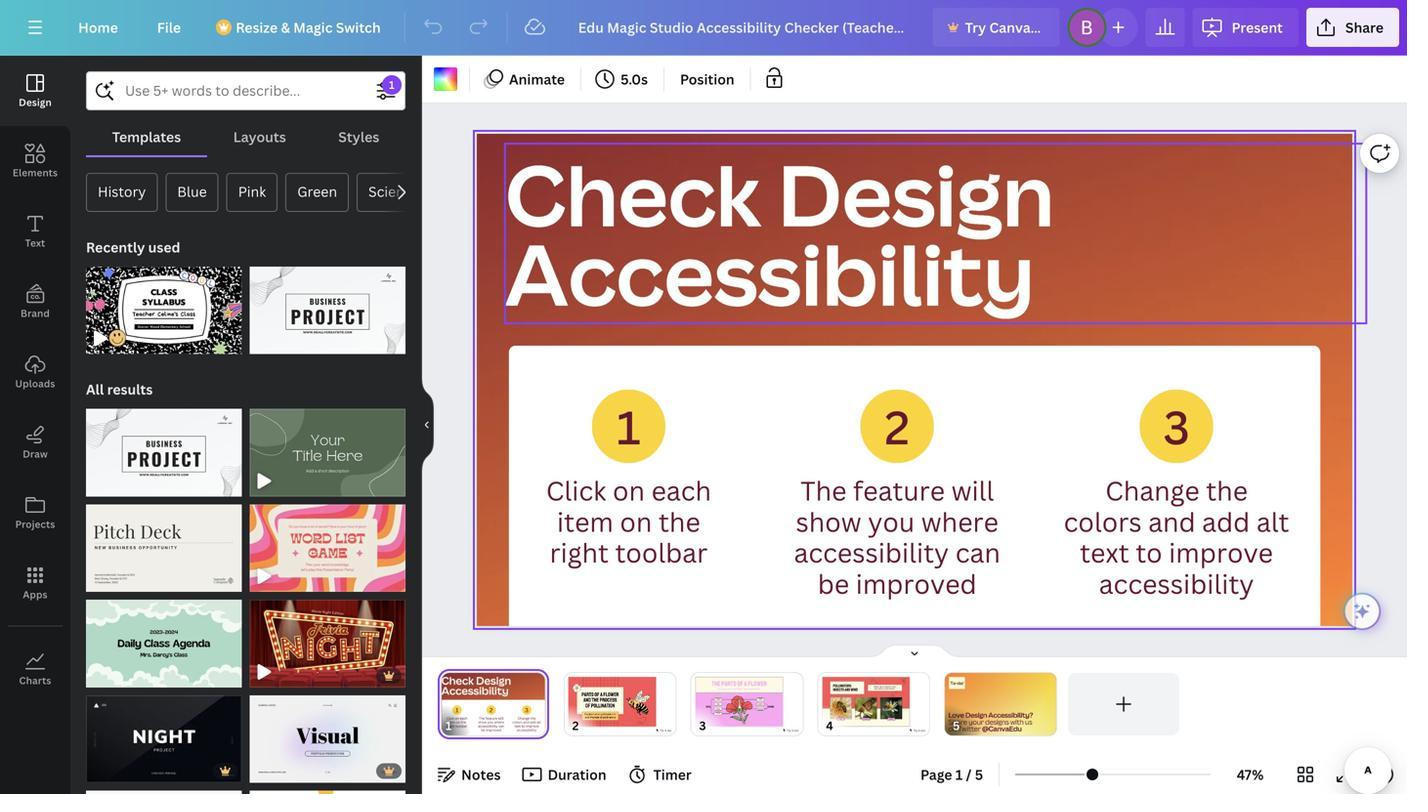 Task type: vqa. For each thing, say whether or not it's contained in the screenshot.
the bottommost OR
no



Task type: describe. For each thing, give the bounding box(es) containing it.
notes button
[[430, 759, 509, 791]]

page
[[921, 766, 953, 784]]

colors
[[1064, 504, 1142, 540]]

click
[[546, 473, 607, 509]]

accessibility
[[505, 216, 1035, 331]]

click on each item on the right toolbar
[[546, 473, 712, 571]]

5.0s
[[621, 70, 648, 88]]

text
[[1080, 535, 1130, 571]]

yellow and white modern training and development presentation group
[[250, 780, 406, 795]]

on right item
[[620, 504, 652, 540]]

5
[[975, 766, 983, 784]]

accessibility inside the feature will show you where accessibility can be improved
[[794, 535, 949, 571]]

modern pitch deck presentation template group
[[86, 780, 242, 795]]

2
[[885, 396, 910, 458]]

be
[[818, 566, 850, 602]]

styles
[[338, 128, 380, 146]]

projects
[[15, 518, 55, 531]]

notes
[[461, 766, 501, 784]]

science
[[369, 182, 420, 201]]

duration button
[[517, 759, 615, 791]]

templates button
[[86, 118, 207, 155]]

uploads button
[[0, 337, 70, 408]]

blue button
[[166, 173, 219, 212]]

1 inside gradient minimal portfolio proposal presentation group
[[260, 764, 265, 779]]

colorful scrapbook nostalgia class syllabus blank education presentation group
[[86, 255, 242, 355]]

text button
[[0, 196, 70, 267]]

Page title text field
[[460, 716, 468, 736]]

18
[[118, 573, 130, 588]]

the inside click on each item on the right toolbar
[[659, 504, 701, 540]]

green blobs basic simple presentation group
[[250, 398, 406, 497]]

main menu bar
[[0, 0, 1408, 56]]

layouts
[[233, 128, 286, 146]]

47%
[[1237, 766, 1264, 784]]

green
[[297, 182, 337, 201]]

improved
[[856, 566, 977, 602]]

blue
[[177, 182, 207, 201]]

to
[[1136, 535, 1163, 571]]

Design title text field
[[563, 8, 925, 47]]

1 of 18
[[96, 573, 130, 588]]

right
[[550, 535, 609, 571]]

canva
[[990, 18, 1031, 37]]

results
[[107, 380, 153, 399]]

Use 5+ words to describe... search field
[[125, 72, 367, 109]]

of for gradient minimal portfolio proposal presentation group
[[268, 764, 279, 779]]

and
[[1149, 504, 1196, 540]]

all
[[86, 380, 104, 399]]

styles button
[[312, 118, 406, 155]]

home
[[78, 18, 118, 37]]

text
[[25, 237, 45, 250]]

position button
[[673, 64, 743, 95]]

position
[[680, 70, 735, 88]]

file button
[[142, 8, 197, 47]]

recently
[[86, 238, 145, 257]]

all results
[[86, 380, 153, 399]]

resize & magic switch button
[[204, 8, 396, 47]]

feature
[[853, 473, 945, 509]]

of for black and gray gradient professional presentation group
[[104, 764, 115, 779]]

check
[[505, 137, 761, 251]]

cream neutral minimalist new business pitch deck presentation group
[[86, 493, 242, 592]]

1 inside button
[[956, 766, 963, 784]]

of for "multicolor clouds daily class agenda template" group
[[104, 668, 115, 683]]

11
[[118, 668, 130, 683]]

side panel tab list
[[0, 56, 70, 705]]

design button
[[0, 56, 70, 126]]

1 of 25
[[96, 764, 131, 779]]

check design
[[505, 137, 1055, 251]]

file
[[157, 18, 181, 37]]

no color image
[[434, 67, 457, 91]]

present
[[1232, 18, 1283, 37]]

3
[[1163, 396, 1190, 458]]

try
[[965, 18, 986, 37]]

will
[[952, 473, 994, 509]]

improve
[[1169, 535, 1274, 571]]

animate
[[509, 70, 565, 88]]

page 1 / 5 button
[[913, 759, 991, 791]]

timer button
[[622, 759, 700, 791]]

duration
[[548, 766, 607, 784]]

draw
[[23, 448, 48, 461]]

of for cream neutral minimalist new business pitch deck presentation group
[[104, 573, 115, 588]]

design inside button
[[19, 96, 52, 109]]

resize
[[236, 18, 278, 37]]

the feature will show you where accessibility can be improved
[[794, 473, 1001, 602]]

resize & magic switch
[[236, 18, 381, 37]]

try canva pro
[[965, 18, 1057, 37]]

add
[[1202, 504, 1250, 540]]



Task type: locate. For each thing, give the bounding box(es) containing it.
of inside "multicolor clouds daily class agenda template" group
[[104, 668, 115, 683]]

1 of 14 for right the grey minimalist business project presentation "group"
[[260, 335, 294, 350]]

projects button
[[0, 478, 70, 548]]

templates
[[112, 128, 181, 146]]

1 of 16
[[260, 764, 294, 779]]

of for bottommost the grey minimalist business project presentation "group"
[[104, 477, 115, 492]]

brand button
[[0, 267, 70, 337]]

pro
[[1034, 18, 1057, 37]]

used
[[148, 238, 180, 257]]

history
[[98, 182, 146, 201]]

pink orange yellow happy hippie word list game presentation party group
[[250, 493, 406, 592]]

science button
[[357, 173, 432, 212]]

47% button
[[1219, 759, 1282, 791]]

gradient minimal portfolio proposal presentation group
[[250, 684, 406, 784]]

0 horizontal spatial accessibility
[[794, 535, 949, 571]]

show
[[796, 504, 862, 540]]

charts button
[[0, 634, 70, 705]]

the right item
[[659, 504, 701, 540]]

share button
[[1307, 8, 1400, 47]]

grey minimalist business project presentation group
[[250, 255, 406, 355], [86, 398, 242, 497]]

1 inside "multicolor clouds daily class agenda template" group
[[96, 668, 102, 683]]

animate button
[[478, 64, 573, 95]]

0 vertical spatial 14
[[282, 335, 294, 350]]

each
[[652, 473, 712, 509]]

1 vertical spatial design
[[778, 137, 1055, 251]]

/
[[966, 766, 972, 784]]

1 horizontal spatial design
[[778, 137, 1055, 251]]

alt
[[1257, 504, 1290, 540]]

0 vertical spatial grey minimalist business project presentation group
[[250, 255, 406, 355]]

of inside gradient minimal portfolio proposal presentation group
[[268, 764, 279, 779]]

apps button
[[0, 548, 70, 619]]

the inside change the colors and add alt text to improve accessibility
[[1206, 473, 1248, 509]]

1 of 14
[[260, 335, 294, 350], [96, 477, 130, 492]]

magic
[[293, 18, 333, 37]]

green button
[[286, 173, 349, 212]]

0 horizontal spatial 1 of 14
[[96, 477, 130, 492]]

the left alt
[[1206, 473, 1248, 509]]

timer
[[654, 766, 692, 784]]

brand
[[21, 307, 50, 320]]

pink button
[[226, 173, 278, 212]]

25
[[118, 764, 131, 779]]

present button
[[1193, 8, 1299, 47]]

accessibility inside change the colors and add alt text to improve accessibility
[[1099, 566, 1254, 602]]

1 horizontal spatial grey minimalist business project presentation group
[[250, 255, 406, 355]]

0 horizontal spatial the
[[659, 504, 701, 540]]

change the colors and add alt text to improve accessibility
[[1064, 473, 1290, 602]]

change
[[1106, 473, 1200, 509]]

design
[[19, 96, 52, 109], [778, 137, 1055, 251]]

14
[[282, 335, 294, 350], [118, 477, 130, 492]]

you
[[868, 504, 915, 540]]

1
[[260, 335, 265, 350], [617, 396, 641, 458], [96, 477, 102, 492], [96, 573, 102, 588], [96, 668, 102, 683], [96, 764, 102, 779], [260, 764, 265, 779], [956, 766, 963, 784]]

1 horizontal spatial 1 of 14
[[260, 335, 294, 350]]

1 of 14 for bottommost the grey minimalist business project presentation "group"
[[96, 477, 130, 492]]

item
[[557, 504, 614, 540]]

1 horizontal spatial the
[[1206, 473, 1248, 509]]

1 horizontal spatial accessibility
[[1099, 566, 1254, 602]]

accessibility
[[794, 535, 949, 571], [1099, 566, 1254, 602]]

1 vertical spatial grey minimalist business project presentation group
[[86, 398, 242, 497]]

0 vertical spatial design
[[19, 96, 52, 109]]

5.0s button
[[590, 64, 656, 95]]

where
[[921, 504, 999, 540]]

0 horizontal spatial grey minimalist business project presentation group
[[86, 398, 242, 497]]

canva assistant image
[[1352, 601, 1373, 623]]

of for right the grey minimalist business project presentation "group"
[[268, 335, 279, 350]]

14 for right the grey minimalist business project presentation "group"
[[282, 335, 294, 350]]

pink
[[238, 182, 266, 201]]

page 1 / 5
[[921, 766, 983, 784]]

&
[[281, 18, 290, 37]]

1 horizontal spatial 14
[[282, 335, 294, 350]]

toolbar
[[615, 535, 708, 571]]

history button
[[86, 173, 158, 212]]

hide image
[[421, 378, 434, 472]]

can
[[956, 535, 1001, 571]]

on left the each
[[613, 473, 645, 509]]

1 inside black and gray gradient professional presentation group
[[96, 764, 102, 779]]

switch
[[336, 18, 381, 37]]

elements
[[13, 166, 58, 179]]

of inside black and gray gradient professional presentation group
[[104, 764, 115, 779]]

on
[[613, 473, 645, 509], [620, 504, 652, 540]]

charts
[[19, 674, 51, 688]]

16
[[282, 764, 294, 779]]

home link
[[63, 8, 134, 47]]

share
[[1346, 18, 1384, 37]]

draw button
[[0, 408, 70, 478]]

multicolor clouds daily class agenda template group
[[86, 589, 242, 688]]

the
[[1206, 473, 1248, 509], [659, 504, 701, 540]]

1 inside cream neutral minimalist new business pitch deck presentation group
[[96, 573, 102, 588]]

the
[[801, 473, 847, 509]]

0 horizontal spatial design
[[19, 96, 52, 109]]

14 for bottommost the grey minimalist business project presentation "group"
[[118, 477, 130, 492]]

0 vertical spatial 1 of 14
[[260, 335, 294, 350]]

apps
[[23, 588, 47, 602]]

page 1 image
[[438, 673, 549, 736]]

uploads
[[15, 377, 55, 390]]

hide pages image
[[868, 644, 962, 660]]

1 vertical spatial 14
[[118, 477, 130, 492]]

recently used
[[86, 238, 180, 257]]

0 horizontal spatial 14
[[118, 477, 130, 492]]

1 vertical spatial 1 of 14
[[96, 477, 130, 492]]

red and yellow retro bold trivia game presentation group
[[250, 589, 406, 688]]

black and gray gradient professional presentation group
[[86, 684, 242, 784]]

of inside cream neutral minimalist new business pitch deck presentation group
[[104, 573, 115, 588]]



